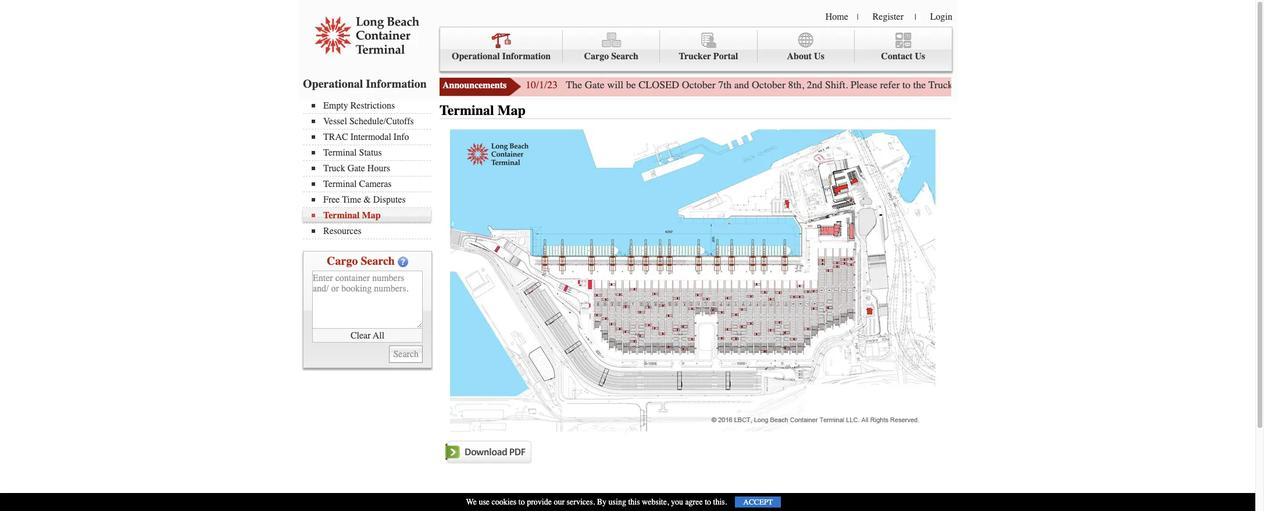 Task type: locate. For each thing, give the bounding box(es) containing it.
our
[[554, 498, 565, 508]]

shift.
[[825, 78, 848, 91]]

0 horizontal spatial menu bar
[[303, 99, 437, 240]]

1 vertical spatial map
[[362, 210, 381, 221]]

search up be on the top of the page
[[611, 51, 638, 62]]

october right and
[[752, 78, 786, 91]]

1 vertical spatial operational
[[303, 77, 363, 91]]

0 horizontal spatial hours
[[367, 163, 390, 174]]

0 horizontal spatial truck
[[323, 163, 345, 174]]

cargo search up will
[[584, 51, 638, 62]]

0 horizontal spatial for
[[1049, 78, 1061, 91]]

1 us from the left
[[814, 51, 824, 62]]

for right the details
[[1145, 78, 1157, 91]]

information up restrictions
[[366, 77, 427, 91]]

information up 10/1/23
[[502, 51, 551, 62]]

1 horizontal spatial operational
[[452, 51, 500, 62]]

the
[[913, 78, 926, 91], [1159, 78, 1172, 91]]

0 horizontal spatial search
[[361, 255, 395, 268]]

0 horizontal spatial map
[[362, 210, 381, 221]]

0 vertical spatial search
[[611, 51, 638, 62]]

1 horizontal spatial menu bar
[[440, 27, 952, 72]]

1 horizontal spatial search
[[611, 51, 638, 62]]

all
[[373, 331, 384, 341]]

1 vertical spatial operational information
[[303, 77, 427, 91]]

1 horizontal spatial for
[[1145, 78, 1157, 91]]

to right refer
[[902, 78, 911, 91]]

map
[[498, 102, 525, 119], [362, 210, 381, 221]]

0 vertical spatial operational information
[[452, 51, 551, 62]]

the right refer
[[913, 78, 926, 91]]

0 vertical spatial truck
[[928, 78, 953, 91]]

0 horizontal spatial |
[[857, 12, 859, 22]]

hours inside the "empty restrictions vessel schedule/cutoffs trac intermodal info terminal status truck gate hours terminal cameras free time & disputes terminal map resources"
[[367, 163, 390, 174]]

refer
[[880, 78, 900, 91]]

0 horizontal spatial october
[[682, 78, 716, 91]]

us right contact
[[915, 51, 925, 62]]

1 horizontal spatial the
[[1159, 78, 1172, 91]]

we
[[466, 498, 477, 508]]

0 vertical spatial cargo
[[584, 51, 609, 62]]

0 horizontal spatial us
[[814, 51, 824, 62]]

us right about
[[814, 51, 824, 62]]

2nd
[[807, 78, 822, 91]]

1 horizontal spatial map
[[498, 102, 525, 119]]

map up resources link
[[362, 210, 381, 221]]

information
[[502, 51, 551, 62], [366, 77, 427, 91]]

2 us from the left
[[915, 51, 925, 62]]

terminal up free
[[323, 179, 357, 190]]

search inside menu bar
[[611, 51, 638, 62]]

truck right refer
[[928, 78, 953, 91]]

disputes
[[373, 195, 406, 205]]

1 horizontal spatial truck
[[928, 78, 953, 91]]

1 horizontal spatial operational information
[[452, 51, 551, 62]]

Enter container numbers and/ or booking numbers.  text field
[[312, 271, 423, 329]]

0 horizontal spatial gate
[[347, 163, 365, 174]]

| left login link
[[915, 12, 916, 22]]

closed
[[638, 78, 679, 91]]

october left 7th
[[682, 78, 716, 91]]

1 horizontal spatial gate
[[585, 78, 604, 91]]

empty restrictions vessel schedule/cutoffs trac intermodal info terminal status truck gate hours terminal cameras free time & disputes terminal map resources
[[323, 101, 414, 237]]

operational information
[[452, 51, 551, 62], [303, 77, 427, 91]]

search down resources link
[[361, 255, 395, 268]]

cargo search inside menu bar
[[584, 51, 638, 62]]

2 october from the left
[[752, 78, 786, 91]]

gate
[[585, 78, 604, 91], [956, 78, 975, 91], [347, 163, 365, 174]]

schedule/cutoffs
[[349, 116, 414, 127]]

0 horizontal spatial cargo search
[[327, 255, 395, 268]]

announcements
[[442, 80, 507, 91]]

gate down status
[[347, 163, 365, 174]]

terminal status link
[[312, 148, 431, 158]]

1 vertical spatial information
[[366, 77, 427, 91]]

restrictions
[[350, 101, 395, 111]]

0 horizontal spatial operational
[[303, 77, 363, 91]]

0 vertical spatial information
[[502, 51, 551, 62]]

us
[[814, 51, 824, 62], [915, 51, 925, 62]]

info
[[394, 132, 409, 142]]

home
[[825, 12, 848, 22]]

terminal down trac
[[323, 148, 357, 158]]

trucker
[[679, 51, 711, 62]]

gate right the
[[585, 78, 604, 91]]

| right home link
[[857, 12, 859, 22]]

1 vertical spatial menu bar
[[303, 99, 437, 240]]

accept button
[[735, 497, 781, 508]]

hours left web at the right
[[978, 78, 1004, 91]]

1 horizontal spatial |
[[915, 12, 916, 22]]

1 vertical spatial hours
[[367, 163, 390, 174]]

search
[[611, 51, 638, 62], [361, 255, 395, 268]]

menu bar
[[440, 27, 952, 72], [303, 99, 437, 240]]

2 | from the left
[[915, 12, 916, 22]]

by
[[597, 498, 606, 508]]

terminal cameras link
[[312, 179, 431, 190]]

1 | from the left
[[857, 12, 859, 22]]

week.
[[1175, 78, 1199, 91]]

operational information up announcements
[[452, 51, 551, 62]]

status
[[359, 148, 382, 158]]

register
[[873, 12, 904, 22]]

the left week.
[[1159, 78, 1172, 91]]

operational information up empty restrictions link
[[303, 77, 427, 91]]

clear all
[[351, 331, 384, 341]]

further
[[1063, 78, 1092, 91]]

truck gate hours link
[[312, 163, 431, 174]]

cargo search
[[584, 51, 638, 62], [327, 255, 395, 268]]

operational up empty
[[303, 77, 363, 91]]

0 vertical spatial operational
[[452, 51, 500, 62]]

0 vertical spatial cargo search
[[584, 51, 638, 62]]

portal
[[713, 51, 738, 62]]

1 vertical spatial cargo search
[[327, 255, 395, 268]]

clear
[[351, 331, 371, 341]]

hours
[[978, 78, 1004, 91], [367, 163, 390, 174]]

for
[[1049, 78, 1061, 91], [1145, 78, 1157, 91]]

cargo down the resources
[[327, 255, 358, 268]]

to left this.
[[705, 498, 711, 508]]

1 horizontal spatial hours
[[978, 78, 1004, 91]]

8th,
[[788, 78, 804, 91]]

intermodal
[[350, 132, 391, 142]]

hours up the cameras in the top of the page
[[367, 163, 390, 174]]

resources link
[[312, 226, 431, 237]]

gate inside the "empty restrictions vessel schedule/cutoffs trac intermodal info terminal status truck gate hours terminal cameras free time & disputes terminal map resources"
[[347, 163, 365, 174]]

to right cookies
[[519, 498, 525, 508]]

1 vertical spatial truck
[[323, 163, 345, 174]]

provide
[[527, 498, 552, 508]]

clear all button
[[312, 329, 423, 343]]

using
[[608, 498, 626, 508]]

terminal
[[440, 102, 494, 119], [323, 148, 357, 158], [323, 179, 357, 190], [323, 210, 360, 221]]

1 vertical spatial cargo
[[327, 255, 358, 268]]

1 horizontal spatial information
[[502, 51, 551, 62]]

cargo search down resources link
[[327, 255, 395, 268]]

map down announcements
[[498, 102, 525, 119]]

1 horizontal spatial cargo search
[[584, 51, 638, 62]]

1 vertical spatial search
[[361, 255, 395, 268]]

1 horizontal spatial us
[[915, 51, 925, 62]]

operational
[[452, 51, 500, 62], [303, 77, 363, 91]]

page
[[1026, 78, 1046, 91]]

|
[[857, 12, 859, 22], [915, 12, 916, 22]]

1 horizontal spatial october
[[752, 78, 786, 91]]

you
[[671, 498, 683, 508]]

cameras
[[359, 179, 392, 190]]

0 vertical spatial hours
[[978, 78, 1004, 91]]

cargo up will
[[584, 51, 609, 62]]

1 horizontal spatial cargo
[[584, 51, 609, 62]]

terminal down announcements
[[440, 102, 494, 119]]

for right page
[[1049, 78, 1061, 91]]

to
[[902, 78, 911, 91], [519, 498, 525, 508], [705, 498, 711, 508]]

truck down trac
[[323, 163, 345, 174]]

gate left web at the right
[[956, 78, 975, 91]]

None submit
[[389, 346, 423, 363]]

truck
[[928, 78, 953, 91], [323, 163, 345, 174]]

2 horizontal spatial gate
[[956, 78, 975, 91]]

terminal map
[[440, 102, 525, 119]]

menu bar containing empty restrictions
[[303, 99, 437, 240]]

this
[[628, 498, 640, 508]]

cargo
[[584, 51, 609, 62], [327, 255, 358, 268]]

operational up announcements
[[452, 51, 500, 62]]

0 vertical spatial menu bar
[[440, 27, 952, 72]]

0 horizontal spatial the
[[913, 78, 926, 91]]

october
[[682, 78, 716, 91], [752, 78, 786, 91]]

us for contact us
[[915, 51, 925, 62]]



Task type: vqa. For each thing, say whether or not it's contained in the screenshot.
agree
yes



Task type: describe. For each thing, give the bounding box(es) containing it.
1 the from the left
[[913, 78, 926, 91]]

contact us
[[881, 51, 925, 62]]

web
[[1006, 78, 1024, 91]]

terminal map link
[[312, 210, 431, 221]]

about us
[[787, 51, 824, 62]]

about
[[787, 51, 812, 62]]

accept
[[743, 498, 773, 507]]

be
[[626, 78, 636, 91]]

0 horizontal spatial to
[[519, 498, 525, 508]]

1 horizontal spatial to
[[705, 498, 711, 508]]

the
[[566, 78, 582, 91]]

website,
[[642, 498, 669, 508]]

2 horizontal spatial to
[[902, 78, 911, 91]]

operational inside menu bar
[[452, 51, 500, 62]]

resources
[[323, 226, 362, 237]]

about us link
[[757, 30, 855, 63]]

1 october from the left
[[682, 78, 716, 91]]

free
[[323, 195, 340, 205]]

services.
[[567, 498, 595, 508]]

we use cookies to provide our services. by using this website, you agree to this.
[[466, 498, 727, 508]]

10/1/23
[[526, 78, 558, 91]]

register link
[[873, 12, 904, 22]]

gate
[[1095, 78, 1112, 91]]

time
[[342, 195, 361, 205]]

2 the from the left
[[1159, 78, 1172, 91]]

free time & disputes link
[[312, 195, 431, 205]]

cargo search link
[[563, 30, 660, 63]]

trac intermodal info link
[[312, 132, 431, 142]]

will
[[607, 78, 623, 91]]

details
[[1115, 78, 1142, 91]]

use
[[479, 498, 490, 508]]

home link
[[825, 12, 848, 22]]

vessel
[[323, 116, 347, 127]]

cookies
[[492, 498, 516, 508]]

menu bar containing operational information
[[440, 27, 952, 72]]

terminal up the resources
[[323, 210, 360, 221]]

map inside the "empty restrictions vessel schedule/cutoffs trac intermodal info terminal status truck gate hours terminal cameras free time & disputes terminal map resources"
[[362, 210, 381, 221]]

10/1/23 the gate will be closed october 7th and october 8th, 2nd shift. please refer to the truck gate hours web page for further gate details for the week.
[[526, 78, 1199, 91]]

7th
[[718, 78, 732, 91]]

us for about us
[[814, 51, 824, 62]]

empty
[[323, 101, 348, 111]]

truck inside the "empty restrictions vessel schedule/cutoffs trac intermodal info terminal status truck gate hours terminal cameras free time & disputes terminal map resources"
[[323, 163, 345, 174]]

and
[[734, 78, 749, 91]]

trac
[[323, 132, 348, 142]]

operational information link
[[440, 30, 563, 63]]

vessel schedule/cutoffs link
[[312, 116, 431, 127]]

information inside menu bar
[[502, 51, 551, 62]]

0 horizontal spatial operational information
[[303, 77, 427, 91]]

contact
[[881, 51, 913, 62]]

1 for from the left
[[1049, 78, 1061, 91]]

2 for from the left
[[1145, 78, 1157, 91]]

&
[[364, 195, 371, 205]]

0 horizontal spatial information
[[366, 77, 427, 91]]

agree
[[685, 498, 703, 508]]

trucker portal
[[679, 51, 738, 62]]

0 vertical spatial map
[[498, 102, 525, 119]]

trucker portal link
[[660, 30, 757, 63]]

this.
[[713, 498, 727, 508]]

empty restrictions link
[[312, 101, 431, 111]]

login
[[930, 12, 952, 22]]

contact us link
[[855, 30, 952, 63]]

please
[[851, 78, 877, 91]]

login link
[[930, 12, 952, 22]]

0 horizontal spatial cargo
[[327, 255, 358, 268]]



